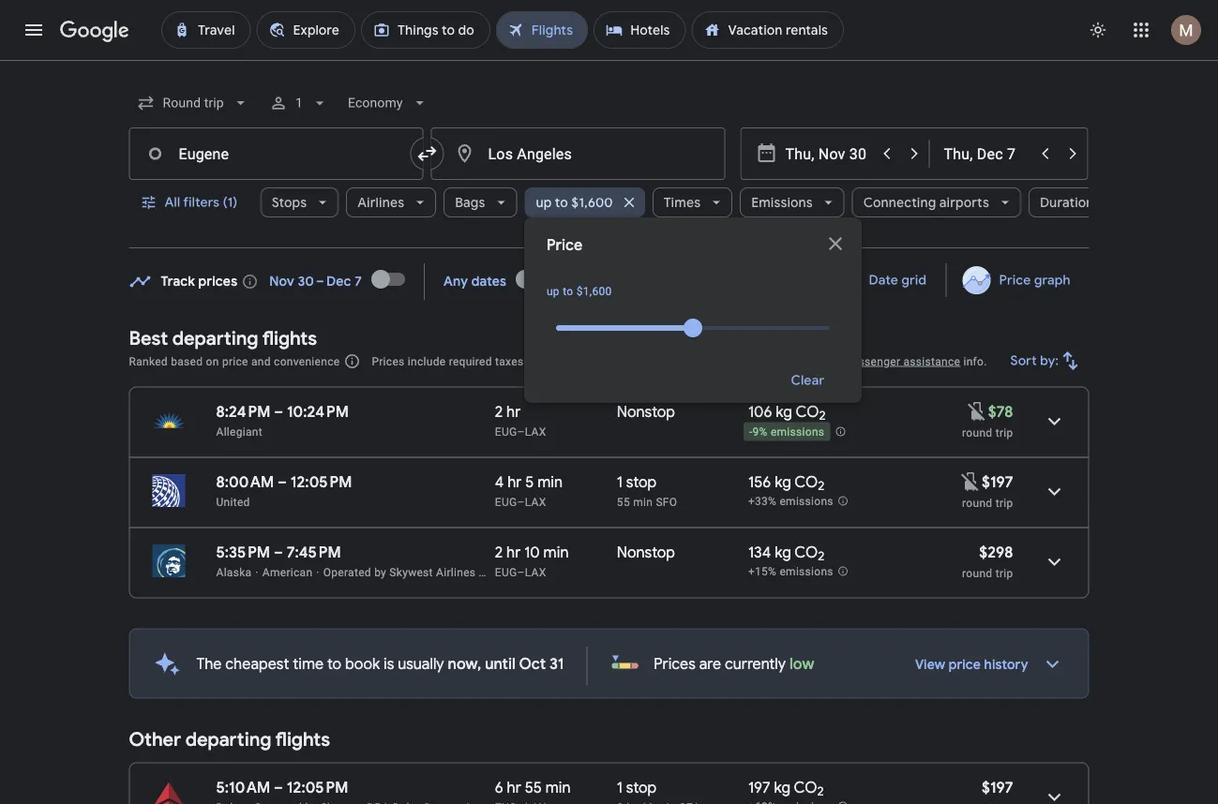 Task type: describe. For each thing, give the bounding box(es) containing it.
passenger
[[845, 355, 900, 368]]

emissions
[[751, 194, 812, 211]]

leaves eugene airport (eug) at 5:35 pm on thursday, november 30 and arrives at los angeles international airport at 7:45 pm on thursday, november 30. element
[[216, 543, 341, 562]]

change appearance image
[[1076, 8, 1121, 53]]

nonstop flight. element for min
[[617, 543, 675, 565]]

1 stop 55 min sfo
[[617, 473, 677, 509]]

flight details. leaves eugene airport (eug) at 5:10 am on thursday, november 30 and arrives at los angeles international airport at 12:05 pm on thursday, november 30. image
[[1032, 775, 1077, 805]]

american
[[262, 566, 313, 579]]

5:35 pm
[[216, 543, 270, 562]]

allegiant
[[216, 425, 263, 438]]

5:10 am
[[216, 778, 270, 798]]

departing for best
[[172, 326, 258, 350]]

up inside popup button
[[535, 194, 551, 211]]

co for 134
[[795, 543, 818, 562]]

– inside 8:24 pm – 10:24 pm allegiant
[[274, 402, 283, 422]]

co for 156
[[795, 473, 818, 492]]

sort
[[1011, 353, 1037, 369]]

1 horizontal spatial airlines
[[436, 566, 476, 579]]

any
[[444, 273, 468, 290]]

best
[[129, 326, 168, 350]]

track
[[161, 273, 195, 290]]

loading results progress bar
[[0, 60, 1218, 64]]

main menu image
[[23, 19, 45, 41]]

all filters (1) button
[[129, 180, 253, 225]]

the
[[196, 655, 222, 674]]

– up american
[[274, 543, 283, 562]]

for
[[562, 355, 577, 368]]

+15%
[[748, 566, 777, 579]]

2 inside 2 hr 10 min eug – lax
[[495, 543, 503, 562]]

+
[[527, 355, 533, 368]]

time
[[293, 655, 324, 674]]

on
[[206, 355, 219, 368]]

12:05 pm for 8:00 am – 12:05 pm united
[[291, 473, 352, 492]]

0 horizontal spatial price
[[222, 355, 248, 368]]

total duration 4 hr 5 min. element
[[495, 473, 617, 495]]

prices for prices are currently low
[[654, 655, 696, 674]]

7:45 pm
[[287, 543, 341, 562]]

stop for 1 stop
[[626, 778, 657, 798]]

1 for 1 stop
[[617, 778, 623, 798]]

low
[[790, 655, 814, 674]]

duration button
[[1028, 180, 1125, 225]]

Return text field
[[944, 128, 1030, 179]]

trip for $197
[[996, 497, 1013, 510]]

now,
[[448, 655, 481, 674]]

flights for other departing flights
[[275, 728, 330, 752]]

united
[[216, 496, 250, 509]]

price for price
[[547, 236, 583, 255]]

156
[[748, 473, 771, 492]]

8:24 pm
[[216, 402, 270, 422]]

min for 4 hr 5 min
[[537, 473, 563, 492]]

prices for prices include required taxes + fees for 1 adult.
[[372, 355, 405, 368]]

+33%
[[748, 495, 777, 508]]

airports
[[939, 194, 989, 211]]

$78
[[988, 402, 1013, 422]]

sort by: button
[[1003, 339, 1089, 384]]

airlines inside popup button
[[357, 194, 404, 211]]

round trip for $78
[[962, 426, 1013, 439]]

2 alaska from the left
[[494, 566, 530, 579]]

best departing flights
[[129, 326, 317, 350]]

passenger assistance button
[[845, 355, 960, 368]]

adult.
[[590, 355, 620, 368]]

sort by:
[[1011, 353, 1059, 369]]

nonstop for min
[[617, 543, 675, 562]]

this price for this flight doesn't include overhead bin access. if you need a carry-on bag, use the bags filter to update prices. image
[[966, 400, 988, 423]]

1 vertical spatial $1,600
[[576, 285, 612, 298]]

-
[[749, 426, 753, 439]]

Departure text field
[[785, 128, 872, 179]]

kg for 156
[[775, 473, 791, 492]]

6 hr 55 min
[[495, 778, 571, 798]]

hr for eug
[[507, 402, 521, 422]]

1 button
[[261, 81, 337, 126]]

date
[[869, 272, 898, 289]]

stops button
[[260, 180, 338, 225]]

arrival time: 12:05 pm. text field for 8:00 am
[[291, 473, 352, 492]]

lax for 10
[[525, 566, 546, 579]]

31
[[549, 655, 564, 674]]

other departing flights
[[129, 728, 330, 752]]

cheapest
[[225, 655, 289, 674]]

up to $1,600 button
[[524, 180, 645, 225]]

the cheapest time to book is usually now, until oct 31
[[196, 655, 564, 674]]

arrival time: 12:05 pm. text field for 5:10 am
[[287, 778, 348, 798]]

times
[[663, 194, 700, 211]]

nonstop flight. element for –
[[617, 402, 675, 424]]

airlines button
[[346, 180, 436, 225]]

departing for other
[[185, 728, 271, 752]]

nov
[[269, 273, 294, 290]]

Departure time: 8:00 AM. text field
[[216, 473, 274, 492]]

date grid button
[[820, 264, 942, 297]]

all filters (1)
[[165, 194, 238, 211]]

78 US dollars text field
[[988, 402, 1013, 422]]

emissions for 156
[[780, 495, 834, 508]]

to inside popup button
[[555, 194, 568, 211]]

10
[[524, 543, 540, 562]]

other
[[129, 728, 181, 752]]

55 for stop
[[617, 496, 630, 509]]

and
[[251, 355, 271, 368]]

106
[[748, 402, 772, 422]]

+15% emissions
[[748, 566, 834, 579]]

0 vertical spatial emissions
[[771, 426, 825, 439]]

2 inside 2 hr eug – lax
[[495, 402, 503, 422]]

find the best price region
[[129, 257, 1089, 312]]

7
[[355, 273, 362, 290]]

co for 106
[[796, 402, 819, 422]]

prices
[[198, 273, 238, 290]]

prices are currently low
[[654, 655, 814, 674]]

usually
[[398, 655, 444, 674]]

stop for 1 stop 55 min sfo
[[626, 473, 657, 492]]

dates
[[471, 273, 507, 290]]

Departure time: 5:10 AM. text field
[[216, 778, 270, 798]]

all
[[165, 194, 180, 211]]

total duration 6 hr 55 min. element
[[495, 778, 617, 800]]

connecting airports button
[[852, 180, 1021, 225]]

eug for 4
[[495, 496, 517, 509]]

5
[[525, 473, 534, 492]]

based
[[171, 355, 203, 368]]

layover (1 of 1) is a 55 min layover at san francisco international airport in san francisco. element
[[617, 495, 739, 510]]

9%
[[753, 426, 768, 439]]

leaves eugene airport (eug) at 5:10 am on thursday, november 30 and arrives at los angeles international airport at 12:05 pm on thursday, november 30. element
[[216, 778, 348, 798]]

8:00 am – 12:05 pm united
[[216, 473, 352, 509]]

kg for 134
[[775, 543, 791, 562]]

bags
[[455, 194, 485, 211]]

nov 30 – dec 7
[[269, 273, 362, 290]]

sfo
[[656, 496, 677, 509]]

bags button
[[443, 180, 517, 225]]

min for 2 hr 10 min
[[544, 543, 569, 562]]

flights for best departing flights
[[262, 326, 317, 350]]

round inside $298 round trip
[[962, 567, 993, 580]]

learn more about tracked prices image
[[241, 273, 258, 290]]

prices include required taxes + fees for 1 adult.
[[372, 355, 620, 368]]

price graph
[[999, 272, 1070, 289]]

kg for 106
[[776, 402, 792, 422]]

required
[[449, 355, 492, 368]]

1 stop flight. element for 4 hr 5 min
[[617, 473, 657, 495]]

6
[[495, 778, 503, 798]]

197 US dollars text field
[[982, 778, 1013, 798]]

1 vertical spatial price
[[949, 657, 981, 674]]

none search field containing price
[[129, 81, 1125, 403]]

ranked
[[129, 355, 168, 368]]

trip inside $298 round trip
[[996, 567, 1013, 580]]

298 US dollars text field
[[979, 543, 1013, 562]]

by
[[374, 566, 386, 579]]

grid
[[902, 272, 927, 289]]



Task type: locate. For each thing, give the bounding box(es) containing it.
– inside 2 hr 10 min eug – lax
[[517, 566, 525, 579]]

2 inside 197 kg co 2
[[817, 784, 824, 800]]

emissions button
[[740, 180, 844, 225]]

2 round trip from the top
[[962, 497, 1013, 510]]

eug inside 2 hr 10 min eug – lax
[[495, 566, 517, 579]]

1 vertical spatial stop
[[626, 778, 657, 798]]

arrival time: 12:05 pm. text field right 5:10 am at the left bottom of the page
[[287, 778, 348, 798]]

2 $197 from the top
[[982, 778, 1013, 798]]

min inside the 1 stop 55 min sfo
[[633, 496, 653, 509]]

price graph button
[[950, 264, 1085, 297]]

2 inside 156 kg co 2
[[818, 478, 825, 494]]

round down $298
[[962, 567, 993, 580]]

taxes
[[495, 355, 524, 368]]

stop up sfo
[[626, 473, 657, 492]]

5:35 pm – 7:45 pm
[[216, 543, 341, 562]]

2 vertical spatial emissions
[[780, 566, 834, 579]]

None search field
[[129, 81, 1125, 403]]

prices left are
[[654, 655, 696, 674]]

1 nonstop from the top
[[617, 402, 675, 422]]

1 vertical spatial price
[[999, 272, 1031, 289]]

flights up convenience
[[262, 326, 317, 350]]

–
[[274, 402, 283, 422], [517, 425, 525, 438], [278, 473, 287, 492], [517, 496, 525, 509], [274, 543, 283, 562], [517, 566, 525, 579], [274, 778, 283, 798]]

hr right 6
[[507, 778, 521, 798]]

hr inside total duration 6 hr 55 min. element
[[507, 778, 521, 798]]

– inside 2 hr eug – lax
[[517, 425, 525, 438]]

0 vertical spatial round trip
[[962, 426, 1013, 439]]

1 vertical spatial round
[[962, 497, 993, 510]]

2 trip from the top
[[996, 497, 1013, 510]]

co inside 106 kg co 2
[[796, 402, 819, 422]]

+33% emissions
[[748, 495, 834, 508]]

1 alaska from the left
[[216, 566, 252, 579]]

hr
[[507, 402, 521, 422], [508, 473, 522, 492], [507, 543, 521, 562], [507, 778, 521, 798]]

nonstop flight. element
[[617, 402, 675, 424], [617, 543, 675, 565]]

to up for
[[563, 285, 573, 298]]

round trip for $197
[[962, 497, 1013, 510]]

None field
[[129, 86, 258, 120], [340, 86, 437, 120], [129, 86, 258, 120], [340, 86, 437, 120]]

– down "total duration 4 hr 5 min." element
[[517, 496, 525, 509]]

round down this price for this flight doesn't include overhead bin access. if you need a carry-on bag, use the bags filter to update prices. icon
[[962, 497, 993, 510]]

0 horizontal spatial 55
[[525, 778, 542, 798]]

nonstop down sfo
[[617, 543, 675, 562]]

134 kg co 2
[[748, 543, 825, 565]]

$197 left 'flight details. leaves eugene airport (eug) at 5:10 am on thursday, november 30 and arrives at los angeles international airport at 12:05 pm on thursday, november 30.' image
[[982, 778, 1013, 798]]

round trip down this price for this flight doesn't include overhead bin access. if you need a carry-on bag, use the bags filter to update prices. image
[[962, 426, 1013, 439]]

0 vertical spatial nonstop
[[617, 402, 675, 422]]

1 for 1 stop 55 min sfo
[[617, 473, 623, 492]]

$197 left flight details. leaves eugene airport (eug) at 8:00 am on thursday, november 30 and arrives at los angeles international airport at 12:05 pm on thursday, november 30. icon
[[982, 473, 1013, 492]]

1 horizontal spatial alaska
[[494, 566, 530, 579]]

1 1 stop flight. element from the top
[[617, 473, 657, 495]]

1 vertical spatial eug
[[495, 496, 517, 509]]

stop inside the 1 stop 55 min sfo
[[626, 473, 657, 492]]

ranked based on price and convenience
[[129, 355, 340, 368]]

12:05 pm inside 8:00 am – 12:05 pm united
[[291, 473, 352, 492]]

up to $1,600 up for
[[547, 285, 612, 298]]

round down this price for this flight doesn't include overhead bin access. if you need a carry-on bag, use the bags filter to update prices. image
[[962, 426, 993, 439]]

2 up +15% emissions
[[818, 549, 825, 565]]

1 vertical spatial departing
[[185, 728, 271, 752]]

197 kg co 2
[[748, 778, 824, 800]]

min left sfo
[[633, 496, 653, 509]]

co up '+33% emissions'
[[795, 473, 818, 492]]

0 vertical spatial eug
[[495, 425, 517, 438]]

until
[[485, 655, 516, 674]]

learn more about ranking image
[[344, 353, 360, 370]]

2 left 10
[[495, 543, 503, 562]]

2 stop from the top
[[626, 778, 657, 798]]

up to $1,600 up find the best price region
[[535, 194, 613, 211]]

round for $78
[[962, 426, 993, 439]]

2 1 stop flight. element from the top
[[617, 778, 657, 800]]

1 vertical spatial to
[[563, 285, 573, 298]]

skywest
[[390, 566, 433, 579]]

price inside search box
[[547, 236, 583, 255]]

1 vertical spatial nonstop flight. element
[[617, 543, 675, 565]]

trip
[[996, 426, 1013, 439], [996, 497, 1013, 510], [996, 567, 1013, 580]]

– down total duration 2 hr. element
[[517, 425, 525, 438]]

flight details. leaves eugene airport (eug) at 5:35 pm on thursday, november 30 and arrives at los angeles international airport at 7:45 pm on thursday, november 30. image
[[1032, 540, 1077, 585]]

156 kg co 2
[[748, 473, 825, 494]]

1 vertical spatial $197
[[982, 778, 1013, 798]]

price for price graph
[[999, 272, 1031, 289]]

lax inside 2 hr eug – lax
[[525, 425, 546, 438]]

main content
[[129, 257, 1089, 805]]

hr inside 2 hr eug – lax
[[507, 402, 521, 422]]

0 vertical spatial to
[[555, 194, 568, 211]]

0 horizontal spatial prices
[[372, 355, 405, 368]]

kg up '+33% emissions'
[[775, 473, 791, 492]]

0 vertical spatial 1 stop flight. element
[[617, 473, 657, 495]]

history
[[984, 657, 1028, 674]]

8:00 am
[[216, 473, 274, 492]]

eug inside 4 hr 5 min eug – lax
[[495, 496, 517, 509]]

times button
[[652, 180, 732, 225]]

$1,600
[[571, 194, 613, 211], [576, 285, 612, 298]]

emissions down 156 kg co 2
[[780, 495, 834, 508]]

Departure time: 8:24 PM. text field
[[216, 402, 270, 422]]

trip down $197 text box
[[996, 497, 1013, 510]]

emissions for 134
[[780, 566, 834, 579]]

trip for $78
[[996, 426, 1013, 439]]

flight details. leaves eugene airport (eug) at 8:00 am on thursday, november 30 and arrives at los angeles international airport at 12:05 pm on thursday, november 30. image
[[1032, 469, 1077, 514]]

kg
[[776, 402, 792, 422], [775, 473, 791, 492], [775, 543, 791, 562], [774, 778, 791, 798]]

0 vertical spatial up
[[535, 194, 551, 211]]

$1,600 inside popup button
[[571, 194, 613, 211]]

price inside price graph button
[[999, 272, 1031, 289]]

oct
[[519, 655, 546, 674]]

– right departure time: 8:24 pm. text field
[[274, 402, 283, 422]]

1 vertical spatial 12:05 pm
[[287, 778, 348, 798]]

co inside 156 kg co 2
[[795, 473, 818, 492]]

0 vertical spatial stop
[[626, 473, 657, 492]]

flights
[[262, 326, 317, 350], [275, 728, 330, 752]]

$197 for 197 us dollars text box
[[982, 778, 1013, 798]]

1 vertical spatial airlines
[[436, 566, 476, 579]]

swap origin and destination. image
[[416, 143, 438, 165]]

0 vertical spatial 55
[[617, 496, 630, 509]]

departing up 5:10 am at the left bottom of the page
[[185, 728, 271, 752]]

30 – dec
[[298, 273, 351, 290]]

kg up +15% emissions
[[775, 543, 791, 562]]

emissions down 106 kg co 2
[[771, 426, 825, 439]]

nonstop flight. element down sfo
[[617, 543, 675, 565]]

is
[[384, 655, 394, 674]]

2 up '+33% emissions'
[[818, 478, 825, 494]]

1 horizontal spatial prices
[[654, 655, 696, 674]]

0 vertical spatial 12:05 pm
[[291, 473, 352, 492]]

hr for 55
[[507, 778, 521, 798]]

2 vertical spatial lax
[[525, 566, 546, 579]]

106 kg co 2
[[748, 402, 826, 424]]

0 vertical spatial arrival time: 12:05 pm. text field
[[291, 473, 352, 492]]

trip down $78
[[996, 426, 1013, 439]]

0 vertical spatial price
[[547, 236, 583, 255]]

1 stop flight. element for 6 hr 55 min
[[617, 778, 657, 800]]

flights up leaves eugene airport (eug) at 5:10 am on thursday, november 30 and arrives at los angeles international airport at 12:05 pm on thursday, november 30. element
[[275, 728, 330, 752]]

1 vertical spatial arrival time: 12:05 pm. text field
[[287, 778, 348, 798]]

lax
[[525, 425, 546, 438], [525, 496, 546, 509], [525, 566, 546, 579]]

$197 for $197 text box
[[982, 473, 1013, 492]]

alaska right as
[[494, 566, 530, 579]]

price left graph
[[999, 272, 1031, 289]]

main content containing best departing flights
[[129, 257, 1089, 805]]

convenience
[[274, 355, 340, 368]]

1 eug from the top
[[495, 425, 517, 438]]

1 horizontal spatial price
[[999, 272, 1031, 289]]

up to $1,600
[[535, 194, 613, 211], [547, 285, 612, 298]]

hr down taxes
[[507, 402, 521, 422]]

total duration 2 hr 10 min. element
[[495, 543, 617, 565]]

lax inside 2 hr 10 min eug – lax
[[525, 566, 546, 579]]

1 stop
[[617, 778, 657, 798]]

arrival time: 12:05 pm. text field down 10:24 pm text box
[[291, 473, 352, 492]]

55 right 6
[[525, 778, 542, 798]]

2 vertical spatial trip
[[996, 567, 1013, 580]]

1 vertical spatial up to $1,600
[[547, 285, 612, 298]]

nonstop
[[617, 402, 675, 422], [617, 543, 675, 562]]

hr for 5
[[508, 473, 522, 492]]

0 vertical spatial airlines
[[357, 194, 404, 211]]

3 eug from the top
[[495, 566, 517, 579]]

price down up to $1,600 popup button
[[547, 236, 583, 255]]

any dates
[[444, 273, 507, 290]]

1 horizontal spatial 55
[[617, 496, 630, 509]]

1 trip from the top
[[996, 426, 1013, 439]]

stop right total duration 6 hr 55 min. element
[[626, 778, 657, 798]]

$1,600 up find the best price region
[[571, 194, 613, 211]]

view price history image
[[1030, 642, 1075, 687]]

price
[[547, 236, 583, 255], [999, 272, 1031, 289]]

clear button
[[768, 358, 847, 403]]

prices
[[372, 355, 405, 368], [654, 655, 696, 674]]

lax for 5
[[525, 496, 546, 509]]

– right 5:10 am text field
[[274, 778, 283, 798]]

co inside 197 kg co 2
[[794, 778, 817, 798]]

Arrival time: 10:24 PM. text field
[[287, 402, 349, 422]]

to
[[555, 194, 568, 211], [563, 285, 573, 298], [327, 655, 342, 674]]

min for 1 stop
[[633, 496, 653, 509]]

hr left 5
[[508, 473, 522, 492]]

0 horizontal spatial price
[[547, 236, 583, 255]]

as
[[479, 566, 491, 579]]

5:10 am – 12:05 pm
[[216, 778, 348, 798]]

close dialog image
[[824, 233, 847, 255]]

0 horizontal spatial airlines
[[357, 194, 404, 211]]

None text field
[[129, 128, 423, 180], [431, 128, 725, 180], [129, 128, 423, 180], [431, 128, 725, 180]]

airlines right stops popup button
[[357, 194, 404, 211]]

3 round from the top
[[962, 567, 993, 580]]

1 vertical spatial 1 stop flight. element
[[617, 778, 657, 800]]

0 horizontal spatial alaska
[[216, 566, 252, 579]]

round trip down $197 text box
[[962, 497, 1013, 510]]

$1,600 up adult. at the top of page
[[576, 285, 612, 298]]

lax down total duration 2 hr. element
[[525, 425, 546, 438]]

eug for 2
[[495, 566, 517, 579]]

Arrival time: 7:45 PM. text field
[[287, 543, 341, 562]]

2 round from the top
[[962, 497, 993, 510]]

– right departure time: 8:00 am. text field
[[278, 473, 287, 492]]

197 US dollars text field
[[982, 473, 1013, 492]]

lax down 10
[[525, 566, 546, 579]]

currently
[[725, 655, 786, 674]]

round trip
[[962, 426, 1013, 439], [962, 497, 1013, 510]]

by:
[[1040, 353, 1059, 369]]

2
[[495, 402, 503, 422], [819, 408, 826, 424], [818, 478, 825, 494], [495, 543, 503, 562], [818, 549, 825, 565], [817, 784, 824, 800]]

nonstop for –
[[617, 402, 675, 422]]

kg inside 134 kg co 2
[[775, 543, 791, 562]]

12:05 pm for 5:10 am – 12:05 pm
[[287, 778, 348, 798]]

– inside 8:00 am – 12:05 pm united
[[278, 473, 287, 492]]

0 vertical spatial flights
[[262, 326, 317, 350]]

co right the 197
[[794, 778, 817, 798]]

0 vertical spatial $1,600
[[571, 194, 613, 211]]

1 inside popup button
[[295, 95, 303, 111]]

min right 6
[[545, 778, 571, 798]]

– down 10
[[517, 566, 525, 579]]

min up skywest
[[544, 543, 569, 562]]

book
[[345, 655, 380, 674]]

co up -9% emissions
[[796, 402, 819, 422]]

departing up on in the left of the page
[[172, 326, 258, 350]]

0 vertical spatial price
[[222, 355, 248, 368]]

min inside 2 hr 10 min eug – lax
[[544, 543, 569, 562]]

graph
[[1034, 272, 1070, 289]]

to right time
[[327, 655, 342, 674]]

10:24 pm
[[287, 402, 349, 422]]

55 for hr
[[525, 778, 542, 798]]

flight details. leaves eugene airport (eug) at 8:24 pm on thursday, november 30 and arrives at los angeles international airport at 10:24 pm on thursday, november 30. image
[[1032, 399, 1077, 444]]

eug right as
[[495, 566, 517, 579]]

134
[[748, 543, 771, 562]]

co inside 134 kg co 2
[[795, 543, 818, 562]]

1 vertical spatial lax
[[525, 496, 546, 509]]

emissions down 134 kg co 2
[[780, 566, 834, 579]]

2 inside 134 kg co 2
[[818, 549, 825, 565]]

this price for this flight doesn't include overhead bin access. if you need a carry-on bag, use the bags filter to update prices. image
[[959, 471, 982, 493]]

total duration 2 hr. element
[[495, 402, 617, 424]]

min right 5
[[537, 473, 563, 492]]

eug inside 2 hr eug – lax
[[495, 425, 517, 438]]

nonstop down adult. at the top of page
[[617, 402, 675, 422]]

Departure time: 5:35 PM. text field
[[216, 543, 270, 562]]

3 lax from the top
[[525, 566, 546, 579]]

kg inside 106 kg co 2
[[776, 402, 792, 422]]

1 vertical spatial trip
[[996, 497, 1013, 510]]

up right bags popup button
[[535, 194, 551, 211]]

4 hr 5 min eug – lax
[[495, 473, 563, 509]]

1 lax from the top
[[525, 425, 546, 438]]

hr for 10
[[507, 543, 521, 562]]

2 hr 10 min eug – lax
[[495, 543, 569, 579]]

2 eug from the top
[[495, 496, 517, 509]]

55
[[617, 496, 630, 509], [525, 778, 542, 798]]

2 lax from the top
[[525, 496, 546, 509]]

2 vertical spatial round
[[962, 567, 993, 580]]

are
[[699, 655, 721, 674]]

price right view
[[949, 657, 981, 674]]

0 vertical spatial $197
[[982, 473, 1013, 492]]

1 stop from the top
[[626, 473, 657, 492]]

duration
[[1039, 194, 1094, 211]]

1 round from the top
[[962, 426, 993, 439]]

2 for 106
[[819, 408, 826, 424]]

co up +15% emissions
[[795, 543, 818, 562]]

nonstop flight. element down adult. at the top of page
[[617, 402, 675, 424]]

0 vertical spatial nonstop flight. element
[[617, 402, 675, 424]]

skywest
[[533, 566, 578, 579]]

trip down $298
[[996, 567, 1013, 580]]

2 inside 106 kg co 2
[[819, 408, 826, 424]]

2 for 134
[[818, 549, 825, 565]]

2 vertical spatial to
[[327, 655, 342, 674]]

hr inside 2 hr 10 min eug – lax
[[507, 543, 521, 562]]

2 vertical spatial eug
[[495, 566, 517, 579]]

alaska down 5:35 pm text box
[[216, 566, 252, 579]]

kg inside 156 kg co 2
[[775, 473, 791, 492]]

eug down 4
[[495, 496, 517, 509]]

3 trip from the top
[[996, 567, 1013, 580]]

1 horizontal spatial price
[[949, 657, 981, 674]]

$298
[[979, 543, 1013, 562]]

Arrival time: 12:05 PM. text field
[[291, 473, 352, 492], [287, 778, 348, 798]]

0 vertical spatial trip
[[996, 426, 1013, 439]]

12:05 pm down 10:24 pm text box
[[291, 473, 352, 492]]

lax down 5
[[525, 496, 546, 509]]

filters
[[183, 194, 220, 211]]

eug up 4
[[495, 425, 517, 438]]

2 nonstop flight. element from the top
[[617, 543, 675, 565]]

– inside 4 hr 5 min eug – lax
[[517, 496, 525, 509]]

hr inside 4 hr 5 min eug – lax
[[508, 473, 522, 492]]

2 down prices include required taxes + fees for 1 adult.
[[495, 402, 503, 422]]

1 vertical spatial nonstop
[[617, 543, 675, 562]]

55 left sfo
[[617, 496, 630, 509]]

197
[[748, 778, 771, 798]]

up to $1,600 inside popup button
[[535, 194, 613, 211]]

1 vertical spatial round trip
[[962, 497, 1013, 510]]

kg up -9% emissions
[[776, 402, 792, 422]]

1 for 1
[[295, 95, 303, 111]]

2 for 197
[[817, 784, 824, 800]]

2 down clear in the right top of the page
[[819, 408, 826, 424]]

0 vertical spatial up to $1,600
[[535, 194, 613, 211]]

0 vertical spatial prices
[[372, 355, 405, 368]]

1 round trip from the top
[[962, 426, 1013, 439]]

fees
[[536, 355, 559, 368]]

1 vertical spatial 55
[[525, 778, 542, 798]]

1 vertical spatial emissions
[[780, 495, 834, 508]]

2 for 156
[[818, 478, 825, 494]]

2 nonstop from the top
[[617, 543, 675, 562]]

0 vertical spatial round
[[962, 426, 993, 439]]

view price history
[[915, 657, 1028, 674]]

kg right the 197
[[774, 778, 791, 798]]

min inside 4 hr 5 min eug – lax
[[537, 473, 563, 492]]

0 vertical spatial departing
[[172, 326, 258, 350]]

leaves eugene airport (eug) at 8:00 am on thursday, november 30 and arrives at los angeles international airport at 12:05 pm on thursday, november 30. element
[[216, 473, 352, 492]]

2 hr eug – lax
[[495, 402, 546, 438]]

12:05 pm right 5:10 am at the left bottom of the page
[[287, 778, 348, 798]]

55 inside the 1 stop 55 min sfo
[[617, 496, 630, 509]]

leaves eugene airport (eug) at 8:24 pm on thursday, november 30 and arrives at los angeles international airport at 10:24 pm on thursday, november 30. element
[[216, 402, 349, 422]]

lax inside 4 hr 5 min eug – lax
[[525, 496, 546, 509]]

(1)
[[223, 194, 238, 211]]

airlines left as
[[436, 566, 476, 579]]

hr left 10
[[507, 543, 521, 562]]

up right the 'dates' in the left top of the page
[[547, 285, 560, 298]]

1 $197 from the top
[[982, 473, 1013, 492]]

1 vertical spatial prices
[[654, 655, 696, 674]]

co for 197
[[794, 778, 817, 798]]

kg for 197
[[774, 778, 791, 798]]

to right bags popup button
[[555, 194, 568, 211]]

0 vertical spatial lax
[[525, 425, 546, 438]]

stops
[[271, 194, 306, 211]]

1 vertical spatial flights
[[275, 728, 330, 752]]

stop
[[626, 473, 657, 492], [626, 778, 657, 798]]

1 inside the 1 stop 55 min sfo
[[617, 473, 623, 492]]

2 right the 197
[[817, 784, 824, 800]]

1 stop flight. element
[[617, 473, 657, 495], [617, 778, 657, 800]]

round for $197
[[962, 497, 993, 510]]

kg inside 197 kg co 2
[[774, 778, 791, 798]]

price right on in the left of the page
[[222, 355, 248, 368]]

connecting
[[863, 194, 936, 211]]

prices right learn more about ranking icon
[[372, 355, 405, 368]]

up
[[535, 194, 551, 211], [547, 285, 560, 298]]

1 nonstop flight. element from the top
[[617, 402, 675, 424]]

1 vertical spatial up
[[547, 285, 560, 298]]



Task type: vqa. For each thing, say whether or not it's contained in the screenshot.
usually
yes



